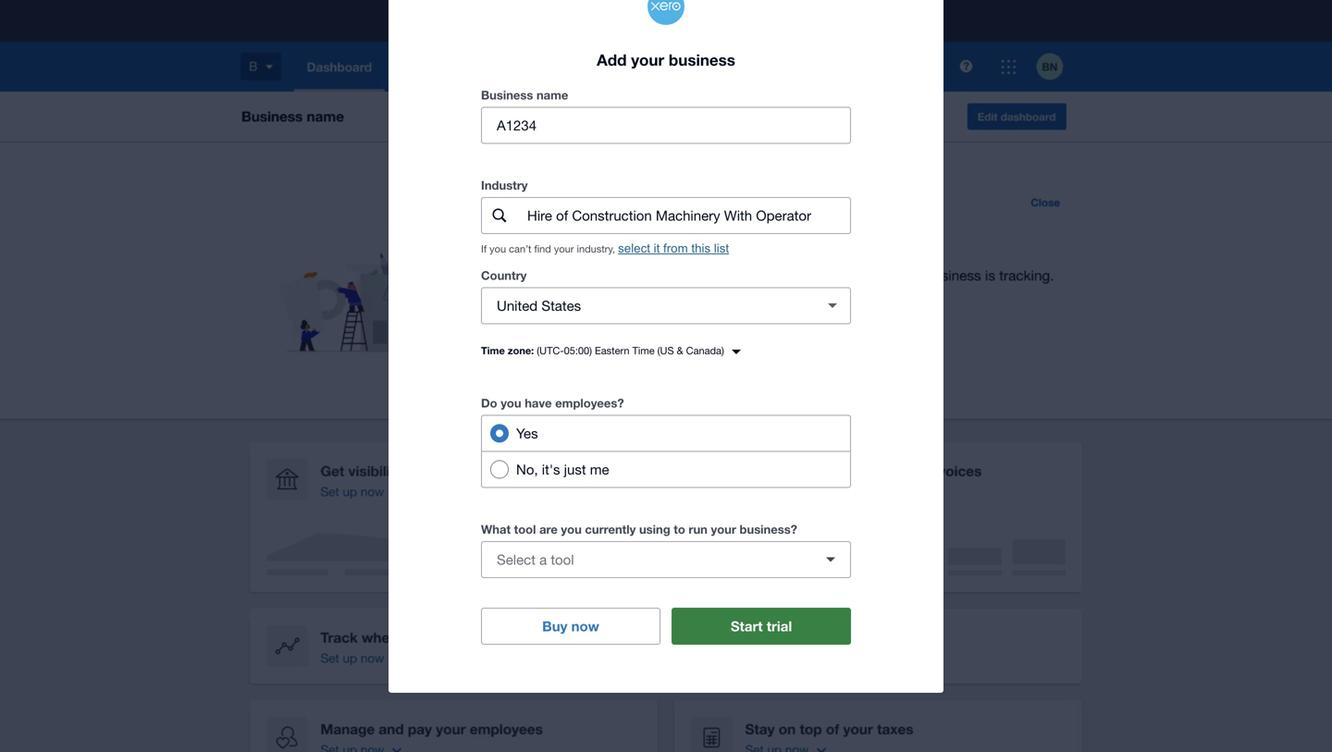 Task type: describe. For each thing, give the bounding box(es) containing it.
xero image
[[648, 0, 685, 25]]

are
[[540, 522, 558, 536]]

time zone: (utc-05:00) eastern time (us & canada)
[[481, 344, 724, 357]]

eastern
[[595, 344, 630, 357]]

do you have employees? group
[[481, 415, 851, 488]]

name
[[537, 88, 569, 102]]

add
[[597, 50, 627, 69]]

select
[[497, 551, 536, 567]]

buy now button
[[481, 608, 661, 645]]

can't
[[509, 243, 532, 255]]

&
[[677, 344, 683, 357]]

employees?
[[555, 396, 624, 410]]

run
[[689, 522, 708, 536]]

2 time from the left
[[633, 344, 655, 357]]

you for can't
[[490, 243, 506, 255]]

Country field
[[482, 288, 807, 323]]

find
[[534, 243, 551, 255]]

me
[[590, 461, 609, 477]]

if you can't find your industry, select it from this list
[[481, 241, 729, 255]]

buy
[[542, 618, 568, 635]]

05:00)
[[564, 344, 592, 357]]

Business name field
[[482, 108, 850, 143]]

using
[[639, 522, 671, 536]]

your inside the if you can't find your industry, select it from this list
[[554, 243, 574, 255]]

select a tool
[[497, 551, 574, 567]]

business
[[669, 50, 736, 69]]

yes
[[516, 425, 538, 441]]

2 horizontal spatial your
[[711, 522, 737, 536]]

just
[[564, 461, 586, 477]]

business?
[[740, 522, 798, 536]]

select a tool button
[[481, 541, 851, 578]]

what
[[481, 522, 511, 536]]

industry,
[[577, 243, 615, 255]]

industry
[[481, 178, 528, 192]]

1 horizontal spatial your
[[631, 50, 665, 69]]



Task type: locate. For each thing, give the bounding box(es) containing it.
1 vertical spatial your
[[554, 243, 574, 255]]

it's
[[542, 461, 560, 477]]

tool inside "select a tool" popup button
[[551, 551, 574, 567]]

(utc-
[[537, 344, 564, 357]]

canada)
[[686, 344, 724, 357]]

clear image
[[814, 287, 851, 324]]

you inside the if you can't find your industry, select it from this list
[[490, 243, 506, 255]]

your
[[631, 50, 665, 69], [554, 243, 574, 255], [711, 522, 737, 536]]

2 vertical spatial you
[[561, 522, 582, 536]]

no, it's just me
[[516, 461, 609, 477]]

time left "(us"
[[633, 344, 655, 357]]

it
[[654, 241, 660, 255]]

1 vertical spatial tool
[[551, 551, 574, 567]]

0 horizontal spatial your
[[554, 243, 574, 255]]

to
[[674, 522, 685, 536]]

if
[[481, 243, 487, 255]]

0 vertical spatial your
[[631, 50, 665, 69]]

this
[[692, 241, 711, 255]]

1 time from the left
[[481, 344, 505, 357]]

business name
[[481, 88, 569, 102]]

you right "if"
[[490, 243, 506, 255]]

1 horizontal spatial time
[[633, 344, 655, 357]]

search icon image
[[493, 208, 507, 222]]

do
[[481, 396, 497, 410]]

you for have
[[501, 396, 522, 410]]

your right 'find'
[[554, 243, 574, 255]]

1 horizontal spatial tool
[[551, 551, 574, 567]]

select
[[618, 241, 651, 255]]

now
[[571, 618, 599, 635]]

0 horizontal spatial time
[[481, 344, 505, 357]]

buy now
[[542, 618, 599, 635]]

you
[[490, 243, 506, 255], [501, 396, 522, 410], [561, 522, 582, 536]]

start
[[731, 618, 763, 635]]

no,
[[516, 461, 538, 477]]

from
[[664, 241, 688, 255]]

do you have employees?
[[481, 396, 624, 410]]

you right are
[[561, 522, 582, 536]]

what tool are you currently using to run your business?
[[481, 522, 798, 536]]

have
[[525, 396, 552, 410]]

country
[[481, 268, 527, 282]]

tool left are
[[514, 522, 536, 536]]

your right add
[[631, 50, 665, 69]]

zone:
[[508, 344, 534, 357]]

currently
[[585, 522, 636, 536]]

tool
[[514, 522, 536, 536], [551, 551, 574, 567]]

trial
[[767, 618, 792, 635]]

time left zone:
[[481, 344, 505, 357]]

tool right a
[[551, 551, 574, 567]]

(us
[[658, 344, 674, 357]]

a
[[540, 551, 547, 567]]

add your business
[[597, 50, 736, 69]]

select it from this list button
[[618, 241, 729, 256]]

0 horizontal spatial tool
[[514, 522, 536, 536]]

start trial button
[[672, 608, 851, 645]]

2 vertical spatial your
[[711, 522, 737, 536]]

time
[[481, 344, 505, 357], [633, 344, 655, 357]]

0 vertical spatial you
[[490, 243, 506, 255]]

Industry field
[[526, 198, 850, 233]]

you right the do
[[501, 396, 522, 410]]

business
[[481, 88, 533, 102]]

list
[[714, 241, 729, 255]]

1 vertical spatial you
[[501, 396, 522, 410]]

your right the run
[[711, 522, 737, 536]]

0 vertical spatial tool
[[514, 522, 536, 536]]

start trial
[[731, 618, 792, 635]]



Task type: vqa. For each thing, say whether or not it's contained in the screenshot.
bottom group
no



